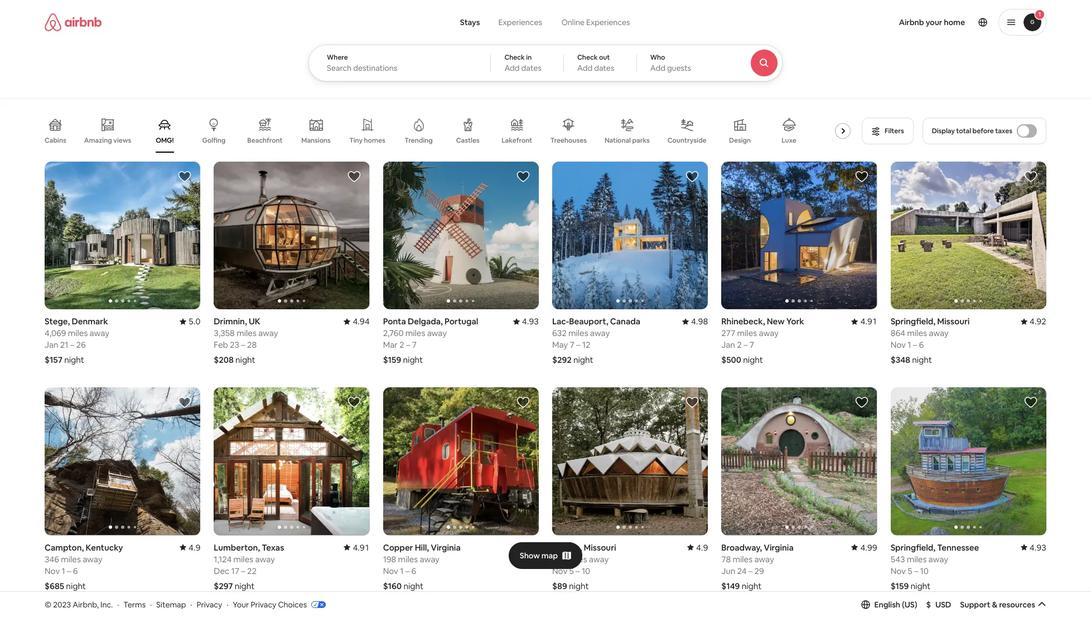 Task type: locate. For each thing, give the bounding box(es) containing it.
away right 864
[[929, 328, 949, 339]]

None search field
[[309, 0, 814, 81]]

· left privacy "link"
[[190, 600, 192, 610]]

1 4.9 from the left
[[189, 543, 201, 553]]

nov down 543
[[891, 566, 906, 577]]

1 horizontal spatial dates
[[595, 63, 615, 73]]

add down online experiences
[[578, 63, 593, 73]]

dates inside 'check out add dates'
[[595, 63, 615, 73]]

miles inside "lumberton, texas 1,124 miles away dec 17 – 22 $297 night"
[[234, 555, 253, 565]]

1 check from the left
[[505, 53, 525, 62]]

nov inside "galena, missouri 881 miles away nov 5 – 10 $89 night"
[[553, 566, 568, 577]]

springfield, up 543
[[891, 543, 936, 553]]

0 horizontal spatial add
[[505, 63, 520, 73]]

dates down in
[[522, 63, 542, 73]]

4.93 out of 5 average rating image
[[513, 317, 539, 327], [1021, 543, 1047, 553]]

1 springfield, from the top
[[891, 317, 936, 327]]

online
[[562, 17, 585, 27]]

4.93 out of 5 average rating image for springfield, tennessee 543 miles away nov 5 – 10 $159 night
[[1021, 543, 1047, 553]]

tennessee
[[938, 543, 980, 553]]

away
[[90, 328, 109, 339], [258, 328, 278, 339], [590, 328, 610, 339], [759, 328, 779, 339], [427, 328, 447, 339], [929, 328, 949, 339], [83, 555, 102, 565], [255, 555, 275, 565], [589, 555, 609, 565], [755, 555, 775, 565], [420, 555, 440, 565], [929, 555, 949, 565]]

miles inside the broadway, virginia 78 miles away jun 24 – 29 $149 night
[[733, 555, 753, 565]]

portugal
[[445, 317, 479, 327]]

group for drimnin, uk 3,358 miles away feb 23 – 28 $208 night
[[214, 162, 370, 310]]

1 vertical spatial $159
[[891, 581, 909, 592]]

2 up $500
[[737, 340, 742, 351]]

night down 12
[[574, 355, 594, 366]]

miles up 24
[[733, 555, 753, 565]]

add inside the check in add dates
[[505, 63, 520, 73]]

7 inside lac-beauport, canada 632 miles away may 7 – 12 $292 night
[[570, 340, 575, 351]]

group for lac-beauport, canada 632 miles away may 7 – 12 $292 night
[[553, 162, 708, 310]]

dates for check in add dates
[[522, 63, 542, 73]]

views
[[113, 136, 131, 145]]

0 horizontal spatial missouri
[[584, 543, 616, 553]]

stays button
[[451, 11, 489, 33]]

night inside "galena, missouri 881 miles away nov 5 – 10 $89 night"
[[569, 581, 589, 592]]

amazing
[[84, 136, 112, 145]]

virginia right "hill,"
[[431, 543, 461, 553]]

1 7 from the left
[[570, 340, 575, 351]]

away inside the broadway, virginia 78 miles away jun 24 – 29 $149 night
[[755, 555, 775, 565]]

1 vertical spatial 4.92
[[522, 543, 539, 553]]

profile element
[[657, 0, 1047, 45]]

miles right 543
[[907, 555, 927, 565]]

uk
[[249, 317, 261, 327]]

1 vertical spatial springfield,
[[891, 543, 936, 553]]

2 virginia from the left
[[431, 543, 461, 553]]

4.9 left the lumberton,
[[189, 543, 201, 553]]

– inside "lumberton, texas 1,124 miles away dec 17 – 22 $297 night"
[[241, 566, 245, 577]]

support & resources button
[[961, 600, 1047, 610]]

missouri inside "galena, missouri 881 miles away nov 5 – 10 $89 night"
[[584, 543, 616, 553]]

0 horizontal spatial 4.91 out of 5 average rating image
[[344, 543, 370, 553]]

2 horizontal spatial add
[[651, 63, 666, 73]]

$
[[927, 600, 931, 610]]

jan down 4,069
[[45, 340, 58, 351]]

2 horizontal spatial 6
[[919, 340, 924, 351]]

away down kentucky
[[83, 555, 102, 565]]

springfield, inside springfield, missouri 864 miles away nov 1 – 6 $348 night
[[891, 317, 936, 327]]

group for copper hill, virginia 198 miles away nov 1 – 6 $160 night
[[383, 388, 539, 536]]

1 horizontal spatial 4.93
[[1030, 543, 1047, 553]]

2 springfield, from the top
[[891, 543, 936, 553]]

night right the "$348" on the right bottom
[[913, 355, 932, 366]]

1 horizontal spatial add
[[578, 63, 593, 73]]

support & resources
[[961, 600, 1036, 610]]

nov inside springfield, missouri 864 miles away nov 1 – 6 $348 night
[[891, 340, 906, 351]]

group for stege, denmark 4,069 miles away jan 21 – 26 $157 night
[[45, 162, 201, 310]]

away inside springfield, tennessee 543 miles away nov 5 – 10 $159 night
[[929, 555, 949, 565]]

0 horizontal spatial jan
[[45, 340, 58, 351]]

1 vertical spatial 4.91 out of 5 average rating image
[[344, 543, 370, 553]]

1 horizontal spatial 10
[[921, 566, 929, 577]]

1 horizontal spatial 5
[[908, 566, 913, 577]]

543
[[891, 555, 905, 565]]

7 for ponta delgada, portugal
[[412, 340, 417, 351]]

springfield, tennessee 543 miles away nov 5 – 10 $159 night
[[891, 543, 980, 592]]

0 vertical spatial 4.92 out of 5 average rating image
[[1021, 317, 1047, 327]]

night down the 22
[[235, 581, 255, 592]]

– inside stege, denmark 4,069 miles away jan 21 – 26 $157 night
[[70, 340, 74, 351]]

miles inside springfield, tennessee 543 miles away nov 5 – 10 $159 night
[[907, 555, 927, 565]]

0 horizontal spatial $159
[[383, 355, 401, 366]]

1 horizontal spatial virginia
[[764, 543, 794, 553]]

national
[[605, 136, 631, 145]]

0 vertical spatial springfield,
[[891, 317, 936, 327]]

night down the 28
[[236, 355, 255, 366]]

away inside rhinebeck, new york 277 miles away jan 2 – 7 $500 night
[[759, 328, 779, 339]]

airbnb,
[[73, 600, 99, 610]]

Where field
[[327, 63, 473, 73]]

nov
[[891, 340, 906, 351], [45, 566, 60, 577], [553, 566, 568, 577], [383, 566, 398, 577], [891, 566, 906, 577]]

10 inside "galena, missouri 881 miles away nov 5 – 10 $89 night"
[[582, 566, 591, 577]]

6 for $348
[[919, 340, 924, 351]]

mansions
[[302, 136, 331, 145]]

springfield,
[[891, 317, 936, 327], [891, 543, 936, 553]]

6 inside campton, kentucky 346 miles away nov 1 – 6 $685 night
[[73, 566, 78, 577]]

78
[[722, 555, 731, 565]]

0 horizontal spatial 4.93 out of 5 average rating image
[[513, 317, 539, 327]]

10 up $
[[921, 566, 929, 577]]

night
[[64, 355, 84, 366], [236, 355, 255, 366], [574, 355, 594, 366], [743, 355, 763, 366], [403, 355, 423, 366], [913, 355, 932, 366], [66, 581, 86, 592], [235, 581, 255, 592], [569, 581, 589, 592], [742, 581, 762, 592], [404, 581, 424, 592], [911, 581, 931, 592]]

– inside the broadway, virginia 78 miles away jun 24 – 29 $149 night
[[749, 566, 753, 577]]

10 inside springfield, tennessee 543 miles away nov 5 – 10 $159 night
[[921, 566, 929, 577]]

0 horizontal spatial privacy
[[197, 600, 222, 610]]

check left out
[[578, 53, 598, 62]]

1 horizontal spatial missouri
[[938, 317, 970, 327]]

1 add from the left
[[505, 63, 520, 73]]

guests
[[667, 63, 692, 73]]

miles up 12
[[569, 328, 589, 339]]

6 inside springfield, missouri 864 miles away nov 1 – 6 $348 night
[[919, 340, 924, 351]]

delgada,
[[408, 317, 443, 327]]

omg!
[[156, 136, 174, 145]]

in
[[526, 53, 532, 62]]

0 horizontal spatial 10
[[582, 566, 591, 577]]

1 vertical spatial 4.93 out of 5 average rating image
[[1021, 543, 1047, 553]]

21
[[60, 340, 68, 351]]

5 down galena,
[[570, 566, 574, 577]]

0 horizontal spatial 5
[[570, 566, 574, 577]]

4.93 for ponta delgada, portugal 2,760 miles away mar 2 – 7 $159 night
[[522, 317, 539, 327]]

group
[[45, 109, 856, 153], [45, 162, 201, 310], [214, 162, 370, 310], [383, 162, 539, 310], [553, 162, 708, 310], [722, 162, 878, 310], [891, 162, 1047, 310], [45, 388, 201, 536], [214, 388, 370, 536], [383, 388, 539, 536], [553, 388, 708, 536], [722, 388, 878, 536], [891, 388, 1047, 536]]

airbnb your home
[[899, 17, 966, 27]]

$348
[[891, 355, 911, 366]]

5 inside "galena, missouri 881 miles away nov 5 – 10 $89 night"
[[570, 566, 574, 577]]

add inside the who add guests
[[651, 63, 666, 73]]

4.92
[[1030, 317, 1047, 327], [522, 543, 539, 553]]

terms · sitemap · privacy
[[124, 600, 222, 610]]

4.9 left broadway,
[[696, 543, 708, 553]]

miles down the rhinebeck,
[[738, 328, 757, 339]]

1 horizontal spatial 4.92
[[1030, 317, 1047, 327]]

1 horizontal spatial 4.92 out of 5 average rating image
[[1021, 317, 1047, 327]]

0 horizontal spatial 4.93
[[522, 317, 539, 327]]

show
[[520, 551, 540, 561]]

2 inside ponta delgada, portugal 2,760 miles away mar 2 – 7 $159 night
[[400, 340, 404, 351]]

dates inside the check in add dates
[[522, 63, 542, 73]]

away down delgada,
[[427, 328, 447, 339]]

2 jan from the left
[[722, 340, 736, 351]]

4.91 for lumberton, texas 1,124 miles away dec 17 – 22 $297 night
[[353, 543, 370, 553]]

miles right 864
[[908, 328, 928, 339]]

group for galena, missouri 881 miles away nov 5 – 10 $89 night
[[553, 388, 708, 536]]

missouri inside springfield, missouri 864 miles away nov 1 – 6 $348 night
[[938, 317, 970, 327]]

show map
[[520, 551, 558, 561]]

4.99 out of 5 average rating image
[[852, 543, 878, 553]]

away down texas
[[255, 555, 275, 565]]

2 dates from the left
[[595, 63, 615, 73]]

away inside "galena, missouri 881 miles away nov 5 – 10 $89 night"
[[589, 555, 609, 565]]

7
[[570, 340, 575, 351], [750, 340, 754, 351], [412, 340, 417, 351]]

· left the your
[[227, 600, 228, 610]]

nov down 881
[[553, 566, 568, 577]]

check left in
[[505, 53, 525, 62]]

1 · from the left
[[117, 600, 119, 610]]

nov for 543
[[891, 566, 906, 577]]

inc.
[[100, 600, 113, 610]]

privacy down the $297
[[197, 600, 222, 610]]

1 dates from the left
[[522, 63, 542, 73]]

24
[[738, 566, 747, 577]]

night inside ponta delgada, portugal 2,760 miles away mar 2 – 7 $159 night
[[403, 355, 423, 366]]

2 experiences from the left
[[587, 17, 630, 27]]

home
[[944, 17, 966, 27]]

0 horizontal spatial 4.92
[[522, 543, 539, 553]]

stays tab panel
[[309, 45, 814, 81]]

4,069
[[45, 328, 66, 339]]

0 horizontal spatial 4.92 out of 5 average rating image
[[513, 543, 539, 553]]

4 · from the left
[[227, 600, 228, 610]]

away inside drimnin, uk 3,358 miles away feb 23 – 28 $208 night
[[258, 328, 278, 339]]

1 inside dropdown button
[[1039, 11, 1042, 18]]

0 horizontal spatial 7
[[412, 340, 417, 351]]

check
[[505, 53, 525, 62], [578, 53, 598, 62]]

lumberton,
[[214, 543, 260, 553]]

nov down 864
[[891, 340, 906, 351]]

night right $500
[[743, 355, 763, 366]]

beachfront
[[247, 136, 283, 145]]

7 right "mar"
[[412, 340, 417, 351]]

1 inside campton, kentucky 346 miles away nov 1 – 6 $685 night
[[62, 566, 65, 577]]

jan down 277
[[722, 340, 736, 351]]

7 inside rhinebeck, new york 277 miles away jan 2 – 7 $500 night
[[750, 340, 754, 351]]

night right $89
[[569, 581, 589, 592]]

virginia
[[764, 543, 794, 553], [431, 543, 461, 553]]

group for rhinebeck, new york 277 miles away jan 2 – 7 $500 night
[[722, 162, 878, 310]]

4.91 for rhinebeck, new york 277 miles away jan 2 – 7 $500 night
[[861, 317, 878, 327]]

1 horizontal spatial 2
[[737, 340, 742, 351]]

0 horizontal spatial 4.91
[[353, 543, 370, 553]]

group containing amazing views
[[45, 109, 856, 153]]

$208
[[214, 355, 234, 366]]

springfield, up 864
[[891, 317, 936, 327]]

1 horizontal spatial 4.91 out of 5 average rating image
[[852, 317, 878, 327]]

1 experiences from the left
[[499, 17, 542, 27]]

away down "hill,"
[[420, 555, 440, 565]]

© 2023 airbnb, inc. ·
[[45, 600, 119, 610]]

add to wishlist: springfield, tennessee image
[[1025, 396, 1038, 410]]

add to wishlist: drimnin, uk image
[[347, 170, 361, 184]]

dates
[[522, 63, 542, 73], [595, 63, 615, 73]]

1 vertical spatial missouri
[[584, 543, 616, 553]]

6 inside the copper hill, virginia 198 miles away nov 1 – 6 $160 night
[[412, 566, 416, 577]]

0 horizontal spatial check
[[505, 53, 525, 62]]

2 5 from the left
[[908, 566, 913, 577]]

5 for 543
[[908, 566, 913, 577]]

terms
[[124, 600, 146, 610]]

2 horizontal spatial 7
[[750, 340, 754, 351]]

night inside stege, denmark 4,069 miles away jan 21 – 26 $157 night
[[64, 355, 84, 366]]

2 4.9 from the left
[[696, 543, 708, 553]]

rhinebeck,
[[722, 317, 765, 327]]

· right terms
[[150, 600, 152, 610]]

0 vertical spatial 4.92
[[1030, 317, 1047, 327]]

1 2 from the left
[[737, 340, 742, 351]]

1 horizontal spatial 6
[[412, 566, 416, 577]]

3 · from the left
[[190, 600, 192, 610]]

canada
[[610, 317, 641, 327]]

before
[[973, 127, 994, 136]]

copper
[[383, 543, 413, 553]]

4.93 for springfield, tennessee 543 miles away nov 5 – 10 $159 night
[[1030, 543, 1047, 553]]

0 horizontal spatial 6
[[73, 566, 78, 577]]

miles inside springfield, missouri 864 miles away nov 1 – 6 $348 night
[[908, 328, 928, 339]]

0 vertical spatial 4.93 out of 5 average rating image
[[513, 317, 539, 327]]

display total before taxes
[[932, 127, 1013, 136]]

– inside drimnin, uk 3,358 miles away feb 23 – 28 $208 night
[[241, 340, 245, 351]]

0 horizontal spatial virginia
[[431, 543, 461, 553]]

4.9 for campton, kentucky 346 miles away nov 1 – 6 $685 night
[[189, 543, 201, 553]]

away right 881
[[589, 555, 609, 565]]

1 horizontal spatial 4.9
[[696, 543, 708, 553]]

experiences up in
[[499, 17, 542, 27]]

jan inside rhinebeck, new york 277 miles away jan 2 – 7 $500 night
[[722, 340, 736, 351]]

experiences inside online experiences "link"
[[587, 17, 630, 27]]

$159
[[383, 355, 401, 366], [891, 581, 909, 592]]

– inside springfield, tennessee 543 miles away nov 5 – 10 $159 night
[[915, 566, 919, 577]]

miles inside stege, denmark 4,069 miles away jan 21 – 26 $157 night
[[68, 328, 88, 339]]

1 horizontal spatial $159
[[891, 581, 909, 592]]

check in add dates
[[505, 53, 542, 73]]

4.91 out of 5 average rating image for lumberton, texas 1,124 miles away dec 17 – 22 $297 night
[[344, 543, 370, 553]]

add down experiences button
[[505, 63, 520, 73]]

group for ponta delgada, portugal 2,760 miles away mar 2 – 7 $159 night
[[383, 162, 539, 310]]

nov down 346
[[45, 566, 60, 577]]

away down tennessee at the right of the page
[[929, 555, 949, 565]]

0 horizontal spatial 4.9
[[189, 543, 201, 553]]

2 right "mar"
[[400, 340, 404, 351]]

night right $160
[[404, 581, 424, 592]]

2 10 from the left
[[921, 566, 929, 577]]

0 vertical spatial missouri
[[938, 317, 970, 327]]

check inside the check in add dates
[[505, 53, 525, 62]]

0 horizontal spatial experiences
[[499, 17, 542, 27]]

3,358
[[214, 328, 235, 339]]

4.9
[[189, 543, 201, 553], [696, 543, 708, 553]]

nov inside campton, kentucky 346 miles away nov 1 – 6 $685 night
[[45, 566, 60, 577]]

$157
[[45, 355, 62, 366]]

miles down campton,
[[61, 555, 81, 565]]

night down 2,760
[[403, 355, 423, 366]]

1 vertical spatial 4.92 out of 5 average rating image
[[513, 543, 539, 553]]

add inside 'check out add dates'
[[578, 63, 593, 73]]

away inside springfield, missouri 864 miles away nov 1 – 6 $348 night
[[929, 328, 949, 339]]

1 vertical spatial 4.91
[[353, 543, 370, 553]]

1 horizontal spatial 4.93 out of 5 average rating image
[[1021, 543, 1047, 553]]

1 virginia from the left
[[764, 543, 794, 553]]

3 7 from the left
[[412, 340, 417, 351]]

springfield, for 543
[[891, 543, 936, 553]]

out
[[599, 53, 610, 62]]

miles down delgada,
[[406, 328, 425, 339]]

terms link
[[124, 600, 146, 610]]

4.91 out of 5 average rating image
[[852, 317, 878, 327], [344, 543, 370, 553]]

away down denmark
[[90, 328, 109, 339]]

miles down the lumberton,
[[234, 555, 253, 565]]

miles inside lac-beauport, canada 632 miles away may 7 – 12 $292 night
[[569, 328, 589, 339]]

0 horizontal spatial 2
[[400, 340, 404, 351]]

2 2 from the left
[[400, 340, 404, 351]]

add for check in add dates
[[505, 63, 520, 73]]

nov inside springfield, tennessee 543 miles away nov 5 – 10 $159 night
[[891, 566, 906, 577]]

night inside springfield, missouri 864 miles away nov 1 – 6 $348 night
[[913, 355, 932, 366]]

privacy link
[[197, 600, 222, 610]]

denmark
[[72, 317, 108, 327]]

away inside stege, denmark 4,069 miles away jan 21 – 26 $157 night
[[90, 328, 109, 339]]

346
[[45, 555, 59, 565]]

group for campton, kentucky 346 miles away nov 1 – 6 $685 night
[[45, 388, 201, 536]]

4.91 out of 5 average rating image for rhinebeck, new york 277 miles away jan 2 – 7 $500 night
[[852, 317, 878, 327]]

dates down out
[[595, 63, 615, 73]]

experiences
[[499, 17, 542, 27], [587, 17, 630, 27]]

night up © 2023 airbnb, inc. ·
[[66, 581, 86, 592]]

nov for 346
[[45, 566, 60, 577]]

check inside 'check out add dates'
[[578, 53, 598, 62]]

away up 29
[[755, 555, 775, 565]]

5 inside springfield, tennessee 543 miles away nov 5 – 10 $159 night
[[908, 566, 913, 577]]

add down who
[[651, 63, 666, 73]]

night inside "lumberton, texas 1,124 miles away dec 17 – 22 $297 night"
[[235, 581, 255, 592]]

1 horizontal spatial check
[[578, 53, 598, 62]]

1 vertical spatial 4.93
[[1030, 543, 1047, 553]]

experiences right "online"
[[587, 17, 630, 27]]

away inside ponta delgada, portugal 2,760 miles away mar 2 – 7 $159 night
[[427, 328, 447, 339]]

may
[[553, 340, 568, 351]]

1 horizontal spatial 4.91
[[861, 317, 878, 327]]

night up $
[[911, 581, 931, 592]]

night down 29
[[742, 581, 762, 592]]

0 vertical spatial 4.91
[[861, 317, 878, 327]]

0 vertical spatial 4.91 out of 5 average rating image
[[852, 317, 878, 327]]

6 for $685
[[73, 566, 78, 577]]

7 inside ponta delgada, portugal 2,760 miles away mar 2 – 7 $159 night
[[412, 340, 417, 351]]

campton, kentucky 346 miles away nov 1 – 6 $685 night
[[45, 543, 123, 592]]

1 horizontal spatial jan
[[722, 340, 736, 351]]

miles up 26
[[68, 328, 88, 339]]

none search field containing stays
[[309, 0, 814, 81]]

national parks
[[605, 136, 650, 145]]

add to wishlist: stege, denmark image
[[178, 170, 192, 184]]

10 for $89
[[582, 566, 591, 577]]

1 jan from the left
[[45, 340, 58, 351]]

nov inside the copper hill, virginia 198 miles away nov 1 – 6 $160 night
[[383, 566, 398, 577]]

4.91
[[861, 317, 878, 327], [353, 543, 370, 553]]

0 horizontal spatial dates
[[522, 63, 542, 73]]

missouri for 864 miles away
[[938, 317, 970, 327]]

kentucky
[[86, 543, 123, 553]]

$159 up english (us)
[[891, 581, 909, 592]]

10 down galena,
[[582, 566, 591, 577]]

play
[[832, 136, 845, 145]]

2 add from the left
[[578, 63, 593, 73]]

night down 26
[[64, 355, 84, 366]]

7 right may
[[570, 340, 575, 351]]

2 inside rhinebeck, new york 277 miles away jan 2 – 7 $500 night
[[737, 340, 742, 351]]

springfield, inside springfield, tennessee 543 miles away nov 5 – 10 $159 night
[[891, 543, 936, 553]]

night inside campton, kentucky 346 miles away nov 1 – 6 $685 night
[[66, 581, 86, 592]]

0 vertical spatial 4.93
[[522, 317, 539, 327]]

$159 inside springfield, tennessee 543 miles away nov 5 – 10 $159 night
[[891, 581, 909, 592]]

miles down galena,
[[568, 555, 587, 565]]

your
[[233, 600, 249, 610]]

privacy right the your
[[251, 600, 276, 610]]

$159 down "mar"
[[383, 355, 401, 366]]

away down uk
[[258, 328, 278, 339]]

1 5 from the left
[[570, 566, 574, 577]]

english (us) button
[[861, 600, 918, 610]]

2 check from the left
[[578, 53, 598, 62]]

english
[[875, 600, 901, 610]]

29
[[755, 566, 764, 577]]

check for check in add dates
[[505, 53, 525, 62]]

feb
[[214, 340, 228, 351]]

virginia up 29
[[764, 543, 794, 553]]

1 horizontal spatial privacy
[[251, 600, 276, 610]]

miles up the 28
[[237, 328, 257, 339]]

nov down '198'
[[383, 566, 398, 577]]

7 down the rhinebeck,
[[750, 340, 754, 351]]

2 7 from the left
[[750, 340, 754, 351]]

away down beauport,
[[590, 328, 610, 339]]

springfield, missouri 864 miles away nov 1 – 6 $348 night
[[891, 317, 970, 366]]

– inside "galena, missouri 881 miles away nov 5 – 10 $89 night"
[[576, 566, 580, 577]]

privacy
[[197, 600, 222, 610], [251, 600, 276, 610]]

1 10 from the left
[[582, 566, 591, 577]]

0 vertical spatial $159
[[383, 355, 401, 366]]

3 add from the left
[[651, 63, 666, 73]]

group for springfield, tennessee 543 miles away nov 5 – 10 $159 night
[[891, 388, 1047, 536]]

4.92 out of 5 average rating image
[[1021, 317, 1047, 327], [513, 543, 539, 553]]

away down new
[[759, 328, 779, 339]]

5 up (us)
[[908, 566, 913, 577]]

4.92 out of 5 average rating image for springfield, missouri 864 miles away nov 1 – 6 $348 night
[[1021, 317, 1047, 327]]

nov for 864
[[891, 340, 906, 351]]

miles inside "galena, missouri 881 miles away nov 5 – 10 $89 night"
[[568, 555, 587, 565]]

1 horizontal spatial 7
[[570, 340, 575, 351]]

beauport,
[[569, 317, 609, 327]]

1 horizontal spatial experiences
[[587, 17, 630, 27]]

miles down copper
[[398, 555, 418, 565]]

· right inc.
[[117, 600, 119, 610]]



Task type: describe. For each thing, give the bounding box(es) containing it.
hill,
[[415, 543, 429, 553]]

parks
[[633, 136, 650, 145]]

add to wishlist: lac-beauport, canada image
[[686, 170, 699, 184]]

night inside the copper hill, virginia 198 miles away nov 1 – 6 $160 night
[[404, 581, 424, 592]]

dec
[[214, 566, 230, 577]]

4.9 for galena, missouri 881 miles away nov 5 – 10 $89 night
[[696, 543, 708, 553]]

17
[[231, 566, 239, 577]]

group for springfield, missouri 864 miles away nov 1 – 6 $348 night
[[891, 162, 1047, 310]]

rhinebeck, new york 277 miles away jan 2 – 7 $500 night
[[722, 317, 805, 366]]

881
[[553, 555, 566, 565]]

golfing
[[202, 136, 226, 145]]

group for broadway, virginia 78 miles away jun 24 – 29 $149 night
[[722, 388, 878, 536]]

miles inside rhinebeck, new york 277 miles away jan 2 – 7 $500 night
[[738, 328, 757, 339]]

away inside the copper hill, virginia 198 miles away nov 1 – 6 $160 night
[[420, 555, 440, 565]]

experiences button
[[489, 11, 552, 33]]

copper hill, virginia 198 miles away nov 1 – 6 $160 night
[[383, 543, 461, 592]]

stays
[[460, 17, 480, 27]]

miles inside ponta delgada, portugal 2,760 miles away mar 2 – 7 $159 night
[[406, 328, 425, 339]]

design
[[729, 136, 751, 145]]

tiny homes
[[350, 136, 385, 145]]

group for lumberton, texas 1,124 miles away dec 17 – 22 $297 night
[[214, 388, 370, 536]]

– inside springfield, missouri 864 miles away nov 1 – 6 $348 night
[[913, 340, 918, 351]]

$297
[[214, 581, 233, 592]]

jan inside stege, denmark 4,069 miles away jan 21 – 26 $157 night
[[45, 340, 58, 351]]

26
[[76, 340, 86, 351]]

1 inside the copper hill, virginia 198 miles away nov 1 – 6 $160 night
[[400, 566, 404, 577]]

resources
[[1000, 600, 1036, 610]]

stege,
[[45, 317, 70, 327]]

drimnin, uk 3,358 miles away feb 23 – 28 $208 night
[[214, 317, 278, 366]]

night inside springfield, tennessee 543 miles away nov 5 – 10 $159 night
[[911, 581, 931, 592]]

who add guests
[[651, 53, 692, 73]]

add to wishlist: campton, kentucky image
[[178, 396, 192, 410]]

miles inside the copper hill, virginia 198 miles away nov 1 – 6 $160 night
[[398, 555, 418, 565]]

add to wishlist: lumberton, texas image
[[347, 396, 361, 410]]

1 inside springfield, missouri 864 miles away nov 1 – 6 $348 night
[[908, 340, 912, 351]]

night inside lac-beauport, canada 632 miles away may 7 – 12 $292 night
[[574, 355, 594, 366]]

2,760
[[383, 328, 404, 339]]

filters
[[885, 127, 904, 136]]

treehouses
[[551, 136, 587, 145]]

trending
[[405, 136, 433, 145]]

luxe
[[782, 136, 797, 145]]

cabins
[[45, 136, 66, 145]]

campton,
[[45, 543, 84, 553]]

filters button
[[862, 118, 914, 145]]

4.98
[[692, 317, 708, 327]]

away inside campton, kentucky 346 miles away nov 1 – 6 $685 night
[[83, 555, 102, 565]]

nov for 881
[[553, 566, 568, 577]]

4.9 out of 5 average rating image
[[688, 543, 708, 553]]

springfield, for 864
[[891, 317, 936, 327]]

display total before taxes button
[[923, 118, 1047, 145]]

277
[[722, 328, 736, 339]]

add to wishlist: ponta delgada, portugal image
[[517, 170, 530, 184]]

add to wishlist: galena, missouri image
[[686, 396, 699, 410]]

23
[[230, 340, 239, 351]]

$ usd
[[927, 600, 952, 610]]

add to wishlist: springfield, missouri image
[[1025, 170, 1038, 184]]

2 for mar
[[400, 340, 404, 351]]

4.92 for springfield, missouri 864 miles away nov 1 – 6 $348 night
[[1030, 317, 1047, 327]]

$500
[[722, 355, 742, 366]]

galena,
[[553, 543, 582, 553]]

airbnb your home link
[[893, 11, 972, 34]]

check out add dates
[[578, 53, 615, 73]]

5.0
[[189, 317, 201, 327]]

virginia inside the broadway, virginia 78 miles away jun 24 – 29 $149 night
[[764, 543, 794, 553]]

lac-
[[553, 317, 569, 327]]

away inside "lumberton, texas 1,124 miles away dec 17 – 22 $297 night"
[[255, 555, 275, 565]]

show map button
[[509, 543, 583, 570]]

new
[[767, 317, 785, 327]]

– inside lac-beauport, canada 632 miles away may 7 – 12 $292 night
[[576, 340, 581, 351]]

4.92 for copper hill, virginia 198 miles away nov 1 – 6 $160 night
[[522, 543, 539, 553]]

lumberton, texas 1,124 miles away dec 17 – 22 $297 night
[[214, 543, 284, 592]]

lakefront
[[502, 136, 533, 145]]

your privacy choices
[[233, 600, 307, 610]]

sitemap
[[156, 600, 186, 610]]

– inside campton, kentucky 346 miles away nov 1 – 6 $685 night
[[67, 566, 71, 577]]

1 button
[[999, 9, 1047, 36]]

miles inside drimnin, uk 3,358 miles away feb 23 – 28 $208 night
[[237, 328, 257, 339]]

4.93 out of 5 average rating image for ponta delgada, portugal 2,760 miles away mar 2 – 7 $159 night
[[513, 317, 539, 327]]

4.98 out of 5 average rating image
[[683, 317, 708, 327]]

online experiences link
[[552, 11, 640, 33]]

– inside the copper hill, virginia 198 miles away nov 1 – 6 $160 night
[[406, 566, 410, 577]]

what can we help you find? tab list
[[451, 11, 552, 33]]

4.94
[[353, 317, 370, 327]]

5 for 881
[[570, 566, 574, 577]]

add to wishlist: copper hill, virginia image
[[517, 396, 530, 410]]

4.9 out of 5 average rating image
[[180, 543, 201, 553]]

$292
[[553, 355, 572, 366]]

texas
[[262, 543, 284, 553]]

sitemap link
[[156, 600, 186, 610]]

check for check out add dates
[[578, 53, 598, 62]]

night inside rhinebeck, new york 277 miles away jan 2 – 7 $500 night
[[743, 355, 763, 366]]

stege, denmark 4,069 miles away jan 21 – 26 $157 night
[[45, 317, 109, 366]]

jun
[[722, 566, 736, 577]]

&
[[993, 600, 998, 610]]

$149
[[722, 581, 740, 592]]

ponta
[[383, 317, 406, 327]]

1,124
[[214, 555, 232, 565]]

4.92 out of 5 average rating image for copper hill, virginia 198 miles away nov 1 – 6 $160 night
[[513, 543, 539, 553]]

10 for $159
[[921, 566, 929, 577]]

864
[[891, 328, 906, 339]]

– inside rhinebeck, new york 277 miles away jan 2 – 7 $500 night
[[744, 340, 748, 351]]

dates for check out add dates
[[595, 63, 615, 73]]

castles
[[456, 136, 480, 145]]

7 for rhinebeck, new york
[[750, 340, 754, 351]]

$160
[[383, 581, 402, 592]]

2 for jan
[[737, 340, 742, 351]]

experiences inside experiences button
[[499, 17, 542, 27]]

(us)
[[902, 600, 918, 610]]

$89
[[553, 581, 567, 592]]

2 · from the left
[[150, 600, 152, 610]]

add for check out add dates
[[578, 63, 593, 73]]

night inside drimnin, uk 3,358 miles away feb 23 – 28 $208 night
[[236, 355, 255, 366]]

missouri for 881 miles away
[[584, 543, 616, 553]]

$685
[[45, 581, 64, 592]]

2023
[[53, 600, 71, 610]]

28
[[247, 340, 257, 351]]

mar
[[383, 340, 398, 351]]

22
[[247, 566, 257, 577]]

$159 inside ponta delgada, portugal 2,760 miles away mar 2 – 7 $159 night
[[383, 355, 401, 366]]

198
[[383, 555, 396, 565]]

– inside ponta delgada, portugal 2,760 miles away mar 2 – 7 $159 night
[[406, 340, 410, 351]]

5.0 out of 5 average rating image
[[180, 317, 201, 327]]

your privacy choices link
[[233, 600, 326, 611]]

homes
[[364, 136, 385, 145]]

ponta delgada, portugal 2,760 miles away mar 2 – 7 $159 night
[[383, 317, 479, 366]]

add to wishlist: rhinebeck, new york image
[[855, 170, 869, 184]]

english (us)
[[875, 600, 918, 610]]

virginia inside the copper hill, virginia 198 miles away nov 1 – 6 $160 night
[[431, 543, 461, 553]]

york
[[787, 317, 805, 327]]

galena, missouri 881 miles away nov 5 – 10 $89 night
[[553, 543, 616, 592]]

tiny
[[350, 136, 363, 145]]

total
[[957, 127, 972, 136]]

2 privacy from the left
[[251, 600, 276, 610]]

night inside the broadway, virginia 78 miles away jun 24 – 29 $149 night
[[742, 581, 762, 592]]

4.94 out of 5 average rating image
[[344, 317, 370, 327]]

add to wishlist: broadway, virginia image
[[855, 396, 869, 410]]

1 privacy from the left
[[197, 600, 222, 610]]

miles inside campton, kentucky 346 miles away nov 1 – 6 $685 night
[[61, 555, 81, 565]]

away inside lac-beauport, canada 632 miles away may 7 – 12 $292 night
[[590, 328, 610, 339]]



Task type: vqa. For each thing, say whether or not it's contained in the screenshot.


